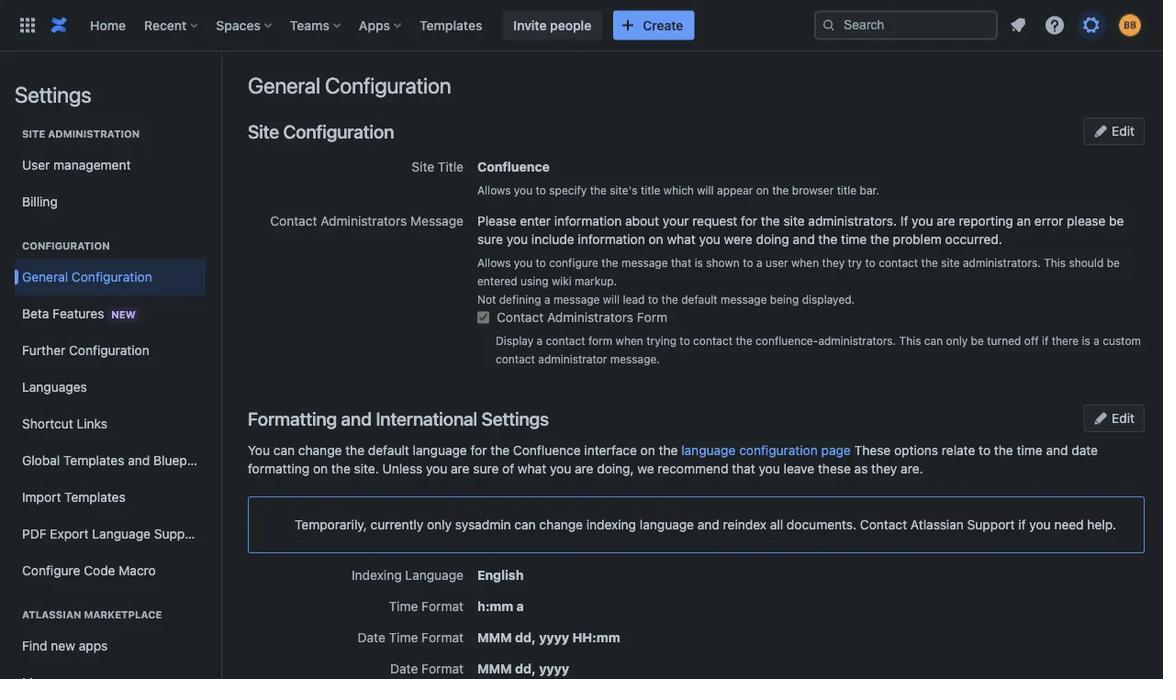 Task type: locate. For each thing, give the bounding box(es) containing it.
to
[[536, 184, 546, 196], [536, 256, 546, 269], [743, 256, 753, 269], [865, 256, 876, 269], [648, 293, 658, 306], [680, 334, 690, 347], [979, 443, 991, 458]]

title right the site's at top right
[[641, 184, 660, 196]]

0 vertical spatial default
[[681, 293, 718, 306]]

a left custom
[[1094, 334, 1100, 347]]

1 vertical spatial they
[[871, 461, 897, 476]]

the
[[590, 184, 607, 196], [772, 184, 789, 196], [761, 213, 780, 229], [818, 232, 838, 247], [870, 232, 889, 247], [602, 256, 618, 269], [921, 256, 938, 269], [661, 293, 678, 306], [736, 334, 753, 347], [345, 443, 365, 458], [490, 443, 510, 458], [659, 443, 678, 458], [994, 443, 1013, 458], [331, 461, 351, 476]]

request
[[692, 213, 737, 229]]

format down date time format
[[422, 661, 464, 677]]

yyyy for mmm dd, yyyy hh:mm
[[539, 630, 569, 645]]

0 vertical spatial confluence
[[477, 159, 550, 174]]

help icon image
[[1044, 14, 1066, 36]]

1 vertical spatial yyyy
[[539, 661, 569, 677]]

home link
[[84, 11, 131, 40]]

0 horizontal spatial what
[[518, 461, 546, 476]]

interface
[[584, 443, 637, 458]]

date down date time format
[[390, 661, 418, 677]]

dd, down mmm dd, yyyy hh:mm
[[515, 661, 536, 677]]

1 horizontal spatial when
[[791, 256, 819, 269]]

0 vertical spatial allows
[[477, 184, 511, 196]]

default inside please enter information about your request for the site administrators. if you are reporting an error please be sure you include information on what you were doing and the time the problem occurred. allows you to configure the message that is shown to a user when they try to contact the site administrators. this should be entered using wiki markup. not defining a message will lead to the default message being displayed.
[[681, 293, 718, 306]]

to right try
[[865, 256, 876, 269]]

1 horizontal spatial can
[[514, 517, 536, 532]]

0 horizontal spatial general
[[22, 269, 68, 285]]

the up of
[[490, 443, 510, 458]]

administrators.
[[808, 213, 897, 229], [963, 256, 1041, 269], [818, 334, 896, 347]]

0 vertical spatial time
[[389, 599, 418, 614]]

1 vertical spatial dd,
[[515, 661, 536, 677]]

site for site administration
[[22, 128, 45, 140]]

beta
[[22, 306, 49, 321]]

0 horizontal spatial for
[[471, 443, 487, 458]]

these options relate to the time and date formatting on the site. unless you are sure of what you are doing, we recommend that you leave these as they are.
[[248, 443, 1098, 476]]

templates link
[[414, 11, 488, 40]]

1 vertical spatial settings
[[481, 408, 549, 429]]

0 horizontal spatial administrators
[[321, 213, 407, 229]]

recommend
[[658, 461, 728, 476]]

1 horizontal spatial time
[[1017, 443, 1043, 458]]

trying
[[646, 334, 677, 347]]

0 vertical spatial that
[[671, 256, 692, 269]]

this
[[1044, 256, 1066, 269], [899, 334, 921, 347]]

2 vertical spatial templates
[[64, 490, 125, 505]]

templates up pdf export language support link
[[64, 490, 125, 505]]

can up formatting
[[273, 443, 295, 458]]

you down you can change the default language for the confluence interface on the language configuration page
[[550, 461, 571, 476]]

1 dd, from the top
[[515, 630, 536, 645]]

contact
[[270, 213, 317, 229], [497, 310, 544, 325], [860, 517, 907, 532]]

1 horizontal spatial only
[[946, 334, 968, 347]]

general up beta
[[22, 269, 68, 285]]

0 vertical spatial only
[[946, 334, 968, 347]]

and up site.
[[341, 408, 372, 429]]

support up macro
[[154, 526, 202, 542]]

allows up "please"
[[477, 184, 511, 196]]

1 vertical spatial sure
[[473, 461, 499, 476]]

0 horizontal spatial is
[[695, 256, 703, 269]]

dd,
[[515, 630, 536, 645], [515, 661, 536, 677]]

apps
[[359, 17, 390, 33]]

if left need on the right
[[1018, 517, 1026, 532]]

on up we
[[640, 443, 655, 458]]

0 vertical spatial mmm
[[477, 630, 512, 645]]

administrators for message
[[321, 213, 407, 229]]

dd, for mmm dd, yyyy hh:mm
[[515, 630, 536, 645]]

language down import templates link on the left bottom of the page
[[92, 526, 151, 542]]

display a contact form when trying to contact the confluence-administrators. this can only be turned off if there is a custom contact administrator message.
[[496, 334, 1141, 365]]

for down international
[[471, 443, 487, 458]]

off
[[1024, 334, 1039, 347]]

0 horizontal spatial site
[[22, 128, 45, 140]]

that inside please enter information about your request for the site administrators. if you are reporting an error please be sure you include information on what you were doing and the time the problem occurred. allows you to configure the message that is shown to a user when they try to contact the site administrators. this should be entered using wiki markup. not defining a message will lead to the default message being displayed.
[[671, 256, 692, 269]]

0 vertical spatial time
[[841, 232, 867, 247]]

0 horizontal spatial title
[[641, 184, 660, 196]]

1 horizontal spatial language
[[405, 568, 464, 583]]

site configuration
[[248, 120, 394, 142]]

2 title from the left
[[837, 184, 857, 196]]

on
[[756, 184, 769, 196], [649, 232, 663, 247], [640, 443, 655, 458], [313, 461, 328, 476]]

1 format from the top
[[422, 599, 464, 614]]

search image
[[822, 18, 836, 33]]

2 vertical spatial can
[[514, 517, 536, 532]]

international
[[376, 408, 477, 429]]

1 vertical spatial edit link
[[1084, 405, 1145, 432]]

entered
[[477, 274, 517, 287]]

if right off
[[1042, 334, 1049, 347]]

confluence
[[477, 159, 550, 174], [513, 443, 581, 458]]

3 format from the top
[[422, 661, 464, 677]]

contact for contact administrators message
[[270, 213, 317, 229]]

language up recommend
[[681, 443, 736, 458]]

1 vertical spatial contact
[[497, 310, 544, 325]]

on right appear
[[756, 184, 769, 196]]

time left date
[[1017, 443, 1043, 458]]

support inside configuration group
[[154, 526, 202, 542]]

be right please
[[1109, 213, 1124, 229]]

if
[[1042, 334, 1049, 347], [1018, 517, 1026, 532]]

and
[[793, 232, 815, 247], [341, 408, 372, 429], [1046, 443, 1068, 458], [128, 453, 150, 468], [698, 517, 720, 532]]

of
[[502, 461, 514, 476]]

0 vertical spatial yyyy
[[539, 630, 569, 645]]

1 horizontal spatial is
[[1082, 334, 1090, 347]]

1 allows from the top
[[477, 184, 511, 196]]

only
[[946, 334, 968, 347], [427, 517, 452, 532]]

yyyy down mmm dd, yyyy hh:mm
[[539, 661, 569, 677]]

shortcut
[[22, 416, 73, 431]]

administrators. inside display a contact form when trying to contact the confluence-administrators. this can only be turned off if there is a custom contact administrator message.
[[818, 334, 896, 347]]

settings up site administration
[[15, 82, 91, 107]]

are up occurred.
[[937, 213, 955, 229]]

banner
[[0, 0, 1163, 51]]

1 vertical spatial when
[[616, 334, 643, 347]]

0 horizontal spatial atlassian
[[22, 609, 81, 621]]

will
[[697, 184, 714, 196], [603, 293, 620, 306]]

edit
[[1108, 123, 1135, 139], [1108, 411, 1135, 426]]

1 vertical spatial for
[[471, 443, 487, 458]]

edit for site configuration
[[1108, 123, 1135, 139]]

2 yyyy from the top
[[539, 661, 569, 677]]

language up time format
[[405, 568, 464, 583]]

site administration
[[22, 128, 140, 140]]

2 horizontal spatial can
[[924, 334, 943, 347]]

user management link
[[15, 147, 206, 184]]

confluence up of
[[513, 443, 581, 458]]

1 vertical spatial general
[[22, 269, 68, 285]]

0 horizontal spatial settings
[[15, 82, 91, 107]]

are left of
[[451, 461, 470, 476]]

pdf
[[22, 526, 46, 542]]

2 vertical spatial administrators.
[[818, 334, 896, 347]]

2 horizontal spatial are
[[937, 213, 955, 229]]

allows up the entered
[[477, 256, 511, 269]]

1 horizontal spatial general configuration
[[248, 73, 451, 98]]

formatting and international settings
[[248, 408, 549, 429]]

default down shown
[[681, 293, 718, 306]]

for up the 'were'
[[741, 213, 757, 229]]

site up doing
[[784, 213, 805, 229]]

0 horizontal spatial they
[[822, 256, 845, 269]]

format up date format
[[422, 630, 464, 645]]

1 vertical spatial atlassian
[[22, 609, 81, 621]]

will left lead
[[603, 293, 620, 306]]

be inside display a contact form when trying to contact the confluence-administrators. this can only be turned off if there is a custom contact administrator message.
[[971, 334, 984, 347]]

1 edit from the top
[[1108, 123, 1135, 139]]

1 vertical spatial if
[[1018, 517, 1026, 532]]

will inside confluence allows you to specify the site's title which will appear on the browser title bar.
[[697, 184, 714, 196]]

to right shown
[[743, 256, 753, 269]]

the left browser
[[772, 184, 789, 196]]

invite people
[[514, 17, 591, 33]]

0 horizontal spatial default
[[368, 443, 409, 458]]

0 horizontal spatial date
[[358, 630, 385, 645]]

user
[[22, 157, 50, 173]]

are
[[937, 213, 955, 229], [451, 461, 470, 476], [575, 461, 594, 476]]

is right there
[[1082, 334, 1090, 347]]

on down about at the top of the page
[[649, 232, 663, 247]]

apps
[[79, 638, 108, 654]]

will inside please enter information about your request for the site administrators. if you are reporting an error please be sure you include information on what you were doing and the time the problem occurred. allows you to configure the message that is shown to a user when they try to contact the site administrators. this should be entered using wiki markup. not defining a message will lead to the default message being displayed.
[[603, 293, 620, 306]]

can right sysadmin
[[514, 517, 536, 532]]

2 vertical spatial format
[[422, 661, 464, 677]]

2 edit link from the top
[[1084, 405, 1145, 432]]

0 vertical spatial settings
[[15, 82, 91, 107]]

as
[[854, 461, 868, 476]]

the left problem
[[870, 232, 889, 247]]

templates
[[420, 17, 482, 33], [63, 453, 124, 468], [64, 490, 125, 505]]

administrators up form
[[547, 310, 633, 325]]

language
[[92, 526, 151, 542], [405, 568, 464, 583]]

0 vertical spatial for
[[741, 213, 757, 229]]

appswitcher icon image
[[17, 14, 39, 36]]

0 vertical spatial this
[[1044, 256, 1066, 269]]

date format
[[390, 661, 464, 677]]

confluence allows you to specify the site's title which will appear on the browser title bar.
[[477, 159, 879, 196]]

display
[[496, 334, 534, 347]]

site inside group
[[22, 128, 45, 140]]

allows inside please enter information about your request for the site administrators. if you are reporting an error please be sure you include information on what you were doing and the time the problem occurred. allows you to configure the message that is shown to a user when they try to contact the site administrators. this should be entered using wiki markup. not defining a message will lead to the default message being displayed.
[[477, 256, 511, 269]]

and inside please enter information about your request for the site administrators. if you are reporting an error please be sure you include information on what you were doing and the time the problem occurred. allows you to configure the message that is shown to a user when they try to contact the site administrators. this should be entered using wiki markup. not defining a message will lead to the default message being displayed.
[[793, 232, 815, 247]]

atlassian marketplace
[[22, 609, 162, 621]]

format for date format
[[422, 661, 464, 677]]

1 vertical spatial this
[[899, 334, 921, 347]]

new
[[111, 308, 136, 320]]

1 horizontal spatial atlassian
[[911, 517, 964, 532]]

you right if
[[912, 213, 933, 229]]

1 vertical spatial information
[[578, 232, 645, 247]]

2 time from the top
[[389, 630, 418, 645]]

is left shown
[[695, 256, 703, 269]]

1 vertical spatial site
[[941, 256, 960, 269]]

were
[[724, 232, 753, 247]]

and left date
[[1046, 443, 1068, 458]]

to inside these options relate to the time and date formatting on the site. unless you are sure of what you are doing, we recommend that you leave these as they are.
[[979, 443, 991, 458]]

0 vertical spatial date
[[358, 630, 385, 645]]

shortcut links link
[[15, 406, 206, 442]]

administrator
[[538, 353, 607, 365]]

1 vertical spatial that
[[732, 461, 755, 476]]

that
[[671, 256, 692, 269], [732, 461, 755, 476]]

change
[[298, 443, 342, 458], [539, 517, 583, 532]]

message left being
[[721, 293, 767, 306]]

on inside confluence allows you to specify the site's title which will appear on the browser title bar.
[[756, 184, 769, 196]]

1 horizontal spatial title
[[837, 184, 857, 196]]

you down language configuration page 'link'
[[759, 461, 780, 476]]

dd, for mmm dd, yyyy
[[515, 661, 536, 677]]

0 horizontal spatial if
[[1018, 517, 1026, 532]]

recent
[[144, 17, 187, 33]]

time
[[389, 599, 418, 614], [389, 630, 418, 645]]

you up enter
[[514, 184, 533, 196]]

mmm dd, yyyy
[[477, 661, 569, 677]]

1 vertical spatial what
[[518, 461, 546, 476]]

sysadmin
[[455, 517, 511, 532]]

1 horizontal spatial are
[[575, 461, 594, 476]]

1 vertical spatial will
[[603, 293, 620, 306]]

is
[[695, 256, 703, 269], [1082, 334, 1090, 347]]

you up using
[[514, 256, 533, 269]]

they down these
[[871, 461, 897, 476]]

the down problem
[[921, 256, 938, 269]]

can left turned
[[924, 334, 943, 347]]

that down language configuration page 'link'
[[732, 461, 755, 476]]

dd, up mmm dd, yyyy
[[515, 630, 536, 645]]

time up try
[[841, 232, 867, 247]]

1 vertical spatial format
[[422, 630, 464, 645]]

include
[[531, 232, 574, 247]]

be right should
[[1107, 256, 1120, 269]]

on right formatting
[[313, 461, 328, 476]]

you left need on the right
[[1029, 517, 1051, 532]]

information
[[554, 213, 622, 229], [578, 232, 645, 247]]

they
[[822, 256, 845, 269], [871, 461, 897, 476]]

templates right apps popup button
[[420, 17, 482, 33]]

a left user
[[756, 256, 762, 269]]

small image
[[1094, 411, 1108, 426]]

site
[[784, 213, 805, 229], [941, 256, 960, 269]]

are left doing,
[[575, 461, 594, 476]]

sure down "please"
[[477, 232, 503, 247]]

administrators. down occurred.
[[963, 256, 1041, 269]]

default
[[681, 293, 718, 306], [368, 443, 409, 458]]

administrators
[[321, 213, 407, 229], [547, 310, 633, 325]]

contact
[[879, 256, 918, 269], [546, 334, 585, 347], [693, 334, 733, 347], [496, 353, 535, 365]]

1 yyyy from the top
[[539, 630, 569, 645]]

1 mmm from the top
[[477, 630, 512, 645]]

general configuration up beta features new
[[22, 269, 152, 285]]

settings up you can change the default language for the confluence interface on the language configuration page
[[481, 408, 549, 429]]

browser
[[792, 184, 834, 196]]

contact for contact administrators form
[[497, 310, 544, 325]]

about
[[625, 213, 659, 229]]

sure
[[477, 232, 503, 247], [473, 461, 499, 476]]

apps button
[[353, 11, 409, 40]]

0 vertical spatial dd,
[[515, 630, 536, 645]]

None checkbox
[[477, 312, 489, 324]]

date for date time format
[[358, 630, 385, 645]]

templates inside "global" element
[[420, 17, 482, 33]]

you down request
[[699, 232, 721, 247]]

1 horizontal spatial this
[[1044, 256, 1066, 269]]

what right of
[[518, 461, 546, 476]]

formatting
[[248, 408, 337, 429]]

sure left of
[[473, 461, 499, 476]]

0 vertical spatial what
[[667, 232, 696, 247]]

title left bar.
[[837, 184, 857, 196]]

1 horizontal spatial what
[[667, 232, 696, 247]]

yyyy for mmm dd, yyyy
[[539, 661, 569, 677]]

0 horizontal spatial when
[[616, 334, 643, 347]]

0 vertical spatial format
[[422, 599, 464, 614]]

0 vertical spatial can
[[924, 334, 943, 347]]

templates down links
[[63, 453, 124, 468]]

global templates and blueprints
[[22, 453, 213, 468]]

0 vertical spatial when
[[791, 256, 819, 269]]

general inside configuration group
[[22, 269, 68, 285]]

atlassian up new
[[22, 609, 81, 621]]

1 vertical spatial edit
[[1108, 411, 1135, 426]]

2 format from the top
[[422, 630, 464, 645]]

the up form
[[661, 293, 678, 306]]

time down time format
[[389, 630, 418, 645]]

time inside please enter information about your request for the site administrators. if you are reporting an error please be sure you include information on what you were doing and the time the problem occurred. allows you to configure the message that is shown to a user when they try to contact the site administrators. this should be entered using wiki markup. not defining a message will lead to the default message being displayed.
[[841, 232, 867, 247]]

the up site.
[[345, 443, 365, 458]]

lead
[[623, 293, 645, 306]]

2 edit from the top
[[1108, 411, 1135, 426]]

0 vertical spatial they
[[822, 256, 845, 269]]

to left specify
[[536, 184, 546, 196]]

2 allows from the top
[[477, 256, 511, 269]]

to right the relate
[[979, 443, 991, 458]]

for for request
[[741, 213, 757, 229]]

1 horizontal spatial administrators
[[547, 310, 633, 325]]

1 horizontal spatial if
[[1042, 334, 1049, 347]]

occurred.
[[945, 232, 1002, 247]]

for inside please enter information about your request for the site administrators. if you are reporting an error please be sure you include information on what you were doing and the time the problem occurred. allows you to configure the message that is shown to a user when they try to contact the site administrators. this should be entered using wiki markup. not defining a message will lead to the default message being displayed.
[[741, 213, 757, 229]]

date for date format
[[390, 661, 418, 677]]

contact administrators form
[[497, 310, 668, 325]]

0 horizontal spatial can
[[273, 443, 295, 458]]

site for site title
[[412, 159, 434, 174]]

be left turned
[[971, 334, 984, 347]]

site down occurred.
[[941, 256, 960, 269]]

1 vertical spatial confluence
[[513, 443, 581, 458]]

error
[[1035, 213, 1063, 229]]

to inside display a contact form when trying to contact the confluence-administrators. this can only be turned off if there is a custom contact administrator message.
[[680, 334, 690, 347]]

0 horizontal spatial that
[[671, 256, 692, 269]]

and left blueprints
[[128, 453, 150, 468]]

1 edit link from the top
[[1084, 118, 1145, 145]]

0 horizontal spatial site
[[784, 213, 805, 229]]

time down indexing language
[[389, 599, 418, 614]]

to inside confluence allows you to specify the site's title which will appear on the browser title bar.
[[536, 184, 546, 196]]

mmm
[[477, 630, 512, 645], [477, 661, 512, 677]]

site administration group
[[15, 108, 206, 226]]

to right trying
[[680, 334, 690, 347]]

2 dd, from the top
[[515, 661, 536, 677]]

allows inside confluence allows you to specify the site's title which will appear on the browser title bar.
[[477, 184, 511, 196]]

atlassian down the are.
[[911, 517, 964, 532]]

0 horizontal spatial this
[[899, 334, 921, 347]]

1 vertical spatial mmm
[[477, 661, 512, 677]]

features
[[53, 306, 104, 321]]

1 vertical spatial general configuration
[[22, 269, 152, 285]]

billing
[[22, 194, 58, 209]]

teams
[[290, 17, 329, 33]]

options
[[894, 443, 938, 458]]

2 mmm from the top
[[477, 661, 512, 677]]

title
[[641, 184, 660, 196], [837, 184, 857, 196]]

configure
[[549, 256, 599, 269]]

1 horizontal spatial that
[[732, 461, 755, 476]]

1 vertical spatial administrators.
[[963, 256, 1041, 269]]

information down specify
[[554, 213, 622, 229]]

0 horizontal spatial will
[[603, 293, 620, 306]]

configuration group
[[15, 220, 213, 595]]

2 vertical spatial be
[[971, 334, 984, 347]]

0 vertical spatial if
[[1042, 334, 1049, 347]]

contact down problem
[[879, 256, 918, 269]]

to up using
[[536, 256, 546, 269]]

language
[[413, 443, 467, 458], [681, 443, 736, 458], [640, 517, 694, 532]]

format up date time format
[[422, 599, 464, 614]]

message
[[621, 256, 668, 269], [553, 293, 600, 306], [721, 293, 767, 306]]

1 vertical spatial administrators
[[547, 310, 633, 325]]

0 vertical spatial templates
[[420, 17, 482, 33]]

your
[[663, 213, 689, 229]]

general up site configuration
[[248, 73, 320, 98]]

general configuration up site configuration
[[248, 73, 451, 98]]

confluence image
[[48, 14, 70, 36], [48, 14, 70, 36]]

only inside display a contact form when trying to contact the confluence-administrators. this can only be turned off if there is a custom contact administrator message.
[[946, 334, 968, 347]]



Task type: vqa. For each thing, say whether or not it's contained in the screenshot.


Task type: describe. For each thing, give the bounding box(es) containing it.
language right the indexing
[[640, 517, 694, 532]]

on inside please enter information about your request for the site administrators. if you are reporting an error please be sure you include information on what you were doing and the time the problem occurred. allows you to configure the message that is shown to a user when they try to contact the site administrators. this should be entered using wiki markup. not defining a message will lead to the default message being displayed.
[[649, 232, 663, 247]]

spaces
[[216, 17, 261, 33]]

are inside please enter information about your request for the site administrators. if you are reporting an error please be sure you include information on what you were doing and the time the problem occurred. allows you to configure the message that is shown to a user when they try to contact the site administrators. this should be entered using wiki markup. not defining a message will lead to the default message being displayed.
[[937, 213, 955, 229]]

what inside please enter information about your request for the site administrators. if you are reporting an error please be sure you include information on what you were doing and the time the problem occurred. allows you to configure the message that is shown to a user when they try to contact the site administrators. this should be entered using wiki markup. not defining a message will lead to the default message being displayed.
[[667, 232, 696, 247]]

0 horizontal spatial are
[[451, 461, 470, 476]]

banner containing home
[[0, 0, 1163, 51]]

further configuration link
[[15, 332, 206, 369]]

the right the relate
[[994, 443, 1013, 458]]

appear
[[717, 184, 753, 196]]

they inside these options relate to the time and date formatting on the site. unless you are sure of what you are doing, we recommend that you leave these as they are.
[[871, 461, 897, 476]]

pdf export language support
[[22, 526, 202, 542]]

the up markup.
[[602, 256, 618, 269]]

try
[[848, 256, 862, 269]]

when inside please enter information about your request for the site administrators. if you are reporting an error please be sure you include information on what you were doing and the time the problem occurred. allows you to configure the message that is shown to a user when they try to contact the site administrators. this should be entered using wiki markup. not defining a message will lead to the default message being displayed.
[[791, 256, 819, 269]]

recent button
[[139, 11, 205, 40]]

shown
[[706, 256, 740, 269]]

0 vertical spatial general
[[248, 73, 320, 98]]

billing link
[[15, 184, 206, 220]]

when inside display a contact form when trying to contact the confluence-administrators. this can only be turned off if there is a custom contact administrator message.
[[616, 334, 643, 347]]

to up form
[[648, 293, 658, 306]]

management
[[53, 157, 131, 173]]

site for site configuration
[[248, 120, 279, 142]]

templates for import templates
[[64, 490, 125, 505]]

1 vertical spatial language
[[405, 568, 464, 583]]

edit link for formatting and international settings
[[1084, 405, 1145, 432]]

general configuration inside configuration group
[[22, 269, 152, 285]]

an
[[1017, 213, 1031, 229]]

0 vertical spatial change
[[298, 443, 342, 458]]

blueprints
[[153, 453, 213, 468]]

english
[[477, 568, 524, 583]]

temporarily,
[[295, 517, 367, 532]]

the up recommend
[[659, 443, 678, 458]]

confluence inside confluence allows you to specify the site's title which will appear on the browser title bar.
[[477, 159, 550, 174]]

site.
[[354, 461, 379, 476]]

collapse sidebar image
[[200, 61, 241, 97]]

please
[[477, 213, 516, 229]]

home
[[90, 17, 126, 33]]

you right unless
[[426, 461, 447, 476]]

contact down display
[[496, 353, 535, 365]]

2 vertical spatial contact
[[860, 517, 907, 532]]

a right h:mm
[[517, 599, 524, 614]]

this inside display a contact form when trying to contact the confluence-administrators. this can only be turned off if there is a custom contact administrator message.
[[899, 334, 921, 347]]

doing,
[[597, 461, 634, 476]]

macro
[[119, 563, 156, 578]]

wiki
[[552, 274, 572, 287]]

that inside these options relate to the time and date formatting on the site. unless you are sure of what you are doing, we recommend that you leave these as they are.
[[732, 461, 755, 476]]

global templates and blueprints link
[[15, 442, 213, 479]]

the left site.
[[331, 461, 351, 476]]

the up doing
[[761, 213, 780, 229]]

shortcut links
[[22, 416, 107, 431]]

edit link for site configuration
[[1084, 118, 1145, 145]]

1 vertical spatial can
[[273, 443, 295, 458]]

settings icon image
[[1081, 14, 1103, 36]]

a down using
[[544, 293, 550, 306]]

are.
[[901, 461, 923, 476]]

find
[[22, 638, 47, 654]]

you down enter
[[507, 232, 528, 247]]

edit for formatting and international settings
[[1108, 411, 1135, 426]]

this inside please enter information about your request for the site administrators. if you are reporting an error please be sure you include information on what you were doing and the time the problem occurred. allows you to configure the message that is shown to a user when they try to contact the site administrators. this should be entered using wiki markup. not defining a message will lead to the default message being displayed.
[[1044, 256, 1066, 269]]

not
[[477, 293, 496, 306]]

global
[[22, 453, 60, 468]]

site's
[[610, 184, 638, 196]]

1 horizontal spatial support
[[967, 517, 1015, 532]]

0 vertical spatial atlassian
[[911, 517, 964, 532]]

if inside display a contact form when trying to contact the confluence-administrators. this can only be turned off if there is a custom contact administrator message.
[[1042, 334, 1049, 347]]

links
[[77, 416, 107, 431]]

1 time from the top
[[389, 599, 418, 614]]

date
[[1072, 443, 1098, 458]]

unless
[[382, 461, 422, 476]]

using
[[521, 274, 549, 287]]

please enter information about your request for the site administrators. if you are reporting an error please be sure you include information on what you were doing and the time the problem occurred. allows you to configure the message that is shown to a user when they try to contact the site administrators. this should be entered using wiki markup. not defining a message will lead to the default message being displayed.
[[477, 213, 1124, 306]]

can inside display a contact form when trying to contact the confluence-administrators. this can only be turned off if there is a custom contact administrator message.
[[924, 334, 943, 347]]

hh:mm
[[572, 630, 620, 645]]

configuration inside "link"
[[69, 343, 149, 358]]

import templates
[[22, 490, 125, 505]]

0 vertical spatial be
[[1109, 213, 1124, 229]]

user management
[[22, 157, 131, 173]]

the down browser
[[818, 232, 838, 247]]

invite people button
[[503, 11, 602, 40]]

mmm for mmm dd, yyyy hh:mm
[[477, 630, 512, 645]]

0 vertical spatial administrators.
[[808, 213, 897, 229]]

0 vertical spatial general configuration
[[248, 73, 451, 98]]

marketplace
[[84, 609, 162, 621]]

1 horizontal spatial site
[[941, 256, 960, 269]]

sure inside please enter information about your request for the site administrators. if you are reporting an error please be sure you include information on what you were doing and the time the problem occurred. allows you to configure the message that is shown to a user when they try to contact the site administrators. this should be entered using wiki markup. not defining a message will lead to the default message being displayed.
[[477, 232, 503, 247]]

language inside configuration group
[[92, 526, 151, 542]]

the inside display a contact form when trying to contact the confluence-administrators. this can only be turned off if there is a custom contact administrator message.
[[736, 334, 753, 347]]

configuration
[[739, 443, 818, 458]]

time inside these options relate to the time and date formatting on the site. unless you are sure of what you are doing, we recommend that you leave these as they are.
[[1017, 443, 1043, 458]]

small image
[[1094, 123, 1108, 138]]

you can change the default language for the confluence interface on the language configuration page
[[248, 443, 851, 458]]

atlassian inside group
[[22, 609, 81, 621]]

templates for global templates and blueprints
[[63, 453, 124, 468]]

0 horizontal spatial message
[[553, 293, 600, 306]]

you inside confluence allows you to specify the site's title which will appear on the browser title bar.
[[514, 184, 533, 196]]

notification icon image
[[1007, 14, 1029, 36]]

temporarily, currently only sysadmin can change indexing language and reindex all documents. contact atlassian support if you need help.
[[295, 517, 1116, 532]]

1 horizontal spatial change
[[539, 517, 583, 532]]

bar.
[[860, 184, 879, 196]]

should
[[1069, 256, 1104, 269]]

if
[[900, 213, 908, 229]]

enter
[[520, 213, 551, 229]]

find new apps link
[[15, 628, 206, 665]]

problem
[[893, 232, 942, 247]]

please
[[1067, 213, 1106, 229]]

time format
[[389, 599, 464, 614]]

they inside please enter information about your request for the site administrators. if you are reporting an error please be sure you include information on what you were doing and the time the problem occurred. allows you to configure the message that is shown to a user when they try to contact the site administrators. this should be entered using wiki markup. not defining a message will lead to the default message being displayed.
[[822, 256, 845, 269]]

sure inside these options relate to the time and date formatting on the site. unless you are sure of what you are doing, we recommend that you leave these as they are.
[[473, 461, 499, 476]]

pdf export language support link
[[15, 516, 206, 553]]

site title
[[412, 159, 464, 174]]

contact up administrator
[[546, 334, 585, 347]]

contact right trying
[[693, 334, 733, 347]]

and inside these options relate to the time and date formatting on the site. unless you are sure of what you are doing, we recommend that you leave these as they are.
[[1046, 443, 1068, 458]]

further configuration
[[22, 343, 149, 358]]

markup.
[[575, 274, 617, 287]]

atlassian marketplace group
[[15, 589, 206, 679]]

indexing
[[352, 568, 402, 583]]

languages
[[22, 380, 87, 395]]

message.
[[610, 353, 660, 365]]

form
[[588, 334, 613, 347]]

these
[[854, 443, 891, 458]]

1 horizontal spatial settings
[[481, 408, 549, 429]]

administration
[[48, 128, 140, 140]]

which
[[664, 184, 694, 196]]

confluence-
[[756, 334, 818, 347]]

the left the site's at top right
[[590, 184, 607, 196]]

1 vertical spatial be
[[1107, 256, 1120, 269]]

language configuration page link
[[681, 443, 851, 458]]

1 horizontal spatial message
[[621, 256, 668, 269]]

languages link
[[15, 369, 206, 406]]

1 vertical spatial only
[[427, 517, 452, 532]]

reindex
[[723, 517, 767, 532]]

turned
[[987, 334, 1021, 347]]

code
[[84, 563, 115, 578]]

is inside please enter information about your request for the site administrators. if you are reporting an error please be sure you include information on what you were doing and the time the problem occurred. allows you to configure the message that is shown to a user when they try to contact the site administrators. this should be entered using wiki markup. not defining a message will lead to the default message being displayed.
[[695, 256, 703, 269]]

1 title from the left
[[641, 184, 660, 196]]

and left reindex
[[698, 517, 720, 532]]

global element
[[11, 0, 814, 51]]

mmm for mmm dd, yyyy
[[477, 661, 512, 677]]

0 vertical spatial information
[[554, 213, 622, 229]]

configure
[[22, 563, 80, 578]]

doing
[[756, 232, 789, 247]]

indexing
[[586, 517, 636, 532]]

h:mm a
[[477, 599, 524, 614]]

language down international
[[413, 443, 467, 458]]

currently
[[371, 517, 423, 532]]

for for language
[[471, 443, 487, 458]]

documents.
[[787, 517, 857, 532]]

administrators for form
[[547, 310, 633, 325]]

2 horizontal spatial message
[[721, 293, 767, 306]]

1 vertical spatial default
[[368, 443, 409, 458]]

and inside configuration group
[[128, 453, 150, 468]]

configure code macro link
[[15, 553, 206, 589]]

what inside these options relate to the time and date formatting on the site. unless you are sure of what you are doing, we recommend that you leave these as they are.
[[518, 461, 546, 476]]

invite
[[514, 17, 547, 33]]

contact inside please enter information about your request for the site administrators. if you are reporting an error please be sure you include information on what you were doing and the time the problem occurred. allows you to configure the message that is shown to a user when they try to contact the site administrators. this should be entered using wiki markup. not defining a message will lead to the default message being displayed.
[[879, 256, 918, 269]]

custom
[[1103, 334, 1141, 347]]

Search field
[[814, 11, 998, 40]]

all
[[770, 517, 783, 532]]

find new apps
[[22, 638, 108, 654]]

leave
[[784, 461, 814, 476]]

format for time format
[[422, 599, 464, 614]]

mmm dd, yyyy hh:mm
[[477, 630, 620, 645]]

is inside display a contact form when trying to contact the confluence-administrators. this can only be turned off if there is a custom contact administrator message.
[[1082, 334, 1090, 347]]

you
[[248, 443, 270, 458]]

on inside these options relate to the time and date formatting on the site. unless you are sure of what you are doing, we recommend that you leave these as they are.
[[313, 461, 328, 476]]

a right display
[[537, 334, 543, 347]]



